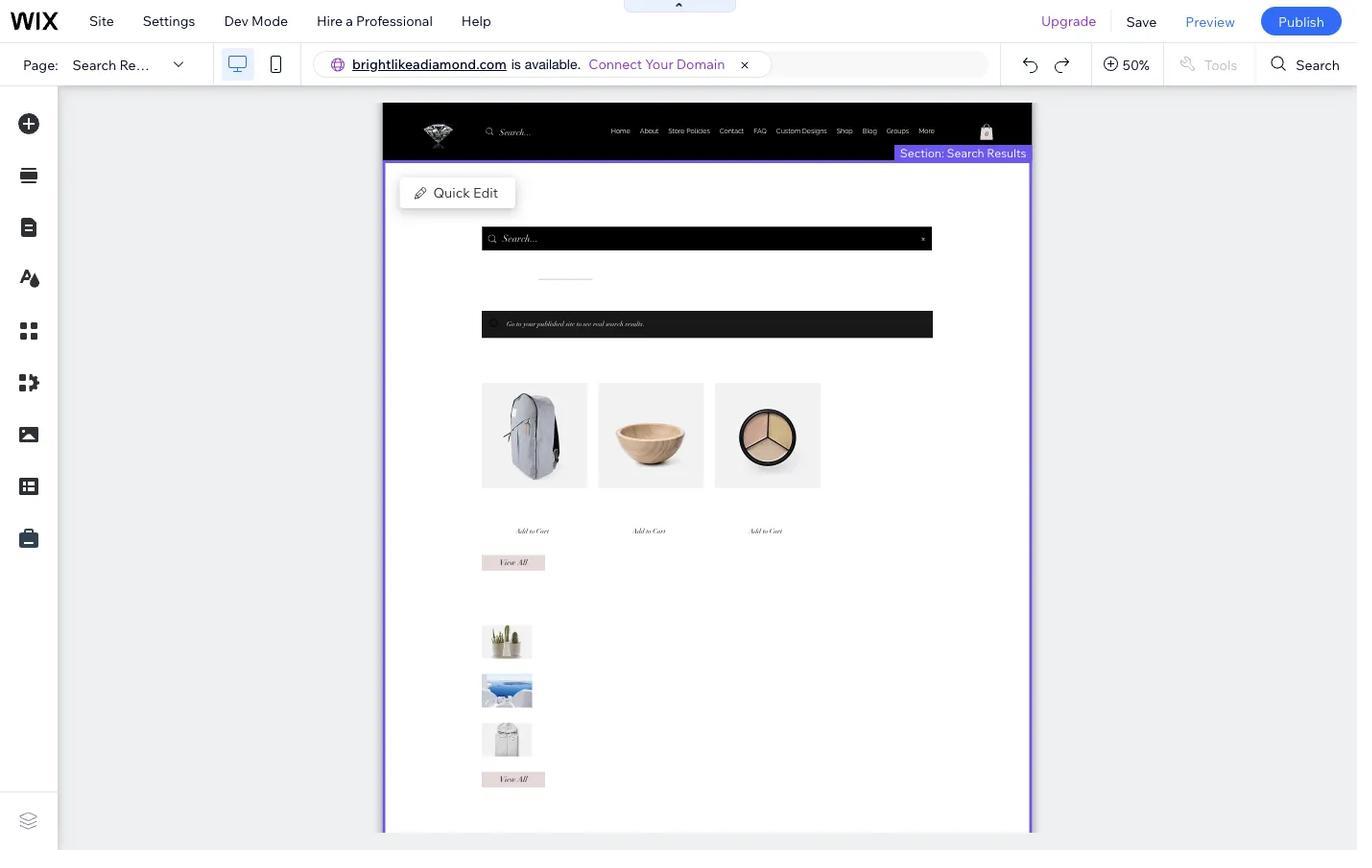 Task type: describe. For each thing, give the bounding box(es) containing it.
professional
[[356, 12, 433, 29]]

0 vertical spatial results
[[119, 56, 165, 73]]

tools
[[1204, 56, 1238, 73]]

1 horizontal spatial search
[[947, 145, 984, 160]]

upgrade
[[1041, 12, 1097, 29]]

save button
[[1112, 0, 1171, 42]]

publish
[[1278, 13, 1325, 30]]

search for search
[[1296, 56, 1340, 73]]

edit
[[473, 184, 498, 201]]

mode
[[252, 12, 288, 29]]

domain
[[677, 56, 725, 72]]

hire a professional
[[317, 12, 433, 29]]

50% button
[[1092, 43, 1163, 85]]



Task type: vqa. For each thing, say whether or not it's contained in the screenshot.
the rightmost the 50%
no



Task type: locate. For each thing, give the bounding box(es) containing it.
dev
[[224, 12, 249, 29]]

search down publish
[[1296, 56, 1340, 73]]

section: search results
[[900, 145, 1027, 160]]

tools button
[[1164, 43, 1255, 85]]

publish button
[[1261, 7, 1342, 36]]

a
[[346, 12, 353, 29]]

1 vertical spatial results
[[987, 145, 1027, 160]]

section:
[[900, 145, 944, 160]]

results right section:
[[987, 145, 1027, 160]]

50%
[[1123, 56, 1150, 73]]

connect
[[589, 56, 642, 72]]

preview button
[[1171, 0, 1250, 42]]

0 horizontal spatial results
[[119, 56, 165, 73]]

search
[[73, 56, 116, 73], [1296, 56, 1340, 73], [947, 145, 984, 160]]

2 horizontal spatial search
[[1296, 56, 1340, 73]]

results down settings
[[119, 56, 165, 73]]

site
[[89, 12, 114, 29]]

brightlikeadiamond.com
[[352, 56, 507, 72]]

search for search results
[[73, 56, 116, 73]]

1 horizontal spatial results
[[987, 145, 1027, 160]]

save
[[1126, 13, 1157, 30]]

preview
[[1186, 13, 1235, 30]]

search down site
[[73, 56, 116, 73]]

search results
[[73, 56, 165, 73]]

dev mode
[[224, 12, 288, 29]]

search inside button
[[1296, 56, 1340, 73]]

is available. connect your domain
[[511, 56, 725, 72]]

available.
[[525, 56, 581, 72]]

search button
[[1256, 43, 1357, 85]]

quick
[[433, 184, 470, 201]]

results
[[119, 56, 165, 73], [987, 145, 1027, 160]]

0 horizontal spatial search
[[73, 56, 116, 73]]

quick edit
[[433, 184, 498, 201]]

search right section:
[[947, 145, 984, 160]]

is
[[511, 56, 521, 72]]

your
[[645, 56, 674, 72]]

settings
[[143, 12, 195, 29]]

hire
[[317, 12, 343, 29]]

help
[[462, 12, 491, 29]]



